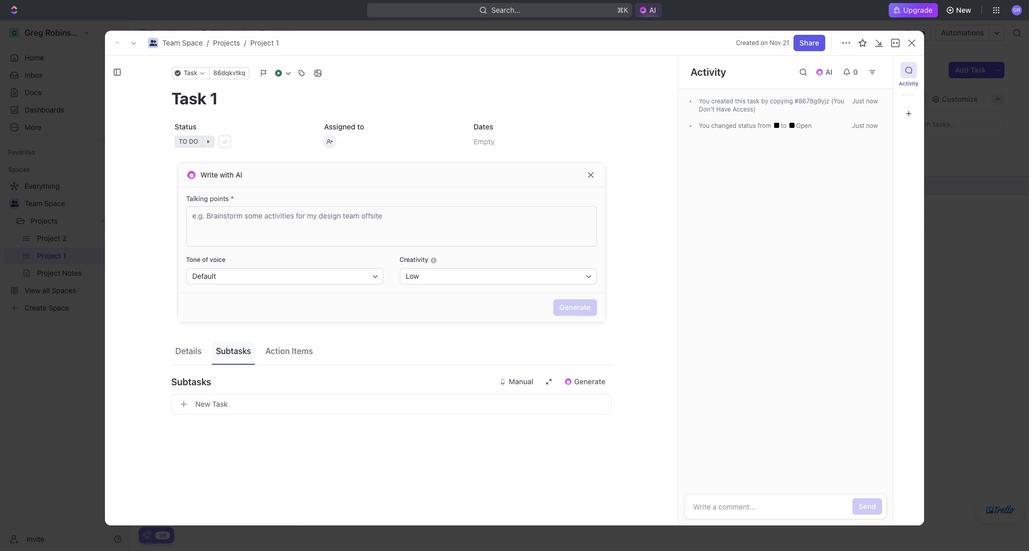 Task type: vqa. For each thing, say whether or not it's contained in the screenshot.
third the 'QDQ9Q' ICON from the bottom of the page
no



Task type: describe. For each thing, give the bounding box(es) containing it.
send button
[[853, 499, 883, 515]]

subtasks for subtasks button
[[216, 347, 251, 356]]

task up customize
[[971, 66, 987, 74]]

action items
[[266, 347, 313, 356]]

1 vertical spatial 3
[[201, 217, 206, 226]]

list link
[[206, 92, 220, 106]]

invite
[[27, 535, 44, 544]]

started
[[184, 389, 218, 401]]

to do button
[[171, 133, 313, 151]]

team inside tree
[[25, 199, 42, 208]]

1 vertical spatial team
[[162, 38, 180, 47]]

1 vertical spatial project 1
[[155, 61, 214, 78]]

subtasks button
[[212, 342, 255, 360]]

low button
[[400, 268, 597, 285]]

0 horizontal spatial ai
[[236, 170, 242, 179]]

home link
[[4, 50, 126, 66]]

copying
[[771, 97, 793, 105]]

empty button
[[471, 133, 612, 151]]

1 vertical spatial add task
[[231, 148, 258, 155]]

docs
[[25, 88, 42, 97]]

task sidebar content section
[[676, 56, 893, 526]]

1 horizontal spatial add
[[231, 148, 243, 155]]

search...
[[491, 6, 521, 14]]

dates
[[474, 122, 493, 131]]

1 horizontal spatial ai
[[650, 6, 656, 14]]

onboarding checklist button element
[[143, 532, 151, 540]]

task inside dropdown button
[[184, 69, 197, 77]]

task sidebar navigation tab list
[[898, 62, 921, 122]]

dashboards link
[[4, 102, 126, 118]]

send
[[859, 503, 877, 511]]

user group image
[[140, 30, 147, 35]]

new for new task
[[195, 400, 211, 409]]

⌘k
[[617, 6, 629, 14]]

nov
[[770, 39, 782, 47]]

low
[[406, 272, 419, 281]]

creativity
[[400, 256, 430, 264]]

‎task for ‎task 1
[[184, 181, 199, 190]]

list
[[208, 95, 220, 103]]

empty
[[474, 137, 495, 146]]

customize
[[943, 95, 978, 103]]

default
[[192, 272, 216, 281]]

low button
[[400, 268, 597, 285]]

0 vertical spatial add
[[956, 66, 969, 74]]

assigned
[[324, 122, 355, 131]]

assigned to
[[324, 122, 364, 131]]

customize button
[[929, 92, 982, 106]]

automations button
[[937, 25, 990, 40]]

hide button
[[896, 92, 927, 106]]

hide
[[908, 95, 924, 103]]

21
[[783, 39, 790, 47]]

just for created this task by copying
[[853, 97, 865, 105]]

just now for created this task by copying
[[853, 97, 879, 105]]

upgrade
[[904, 6, 933, 14]]

task 3
[[184, 217, 206, 226]]

spaces
[[8, 166, 30, 174]]

1 vertical spatial to do
[[168, 148, 187, 155]]

talking points *
[[186, 195, 234, 203]]

talking
[[186, 195, 208, 203]]

action items button
[[261, 342, 317, 360]]

points
[[210, 195, 229, 203]]

by
[[762, 97, 769, 105]]

0
[[854, 68, 858, 76]]

new button
[[942, 2, 978, 18]]

tone of voice
[[186, 256, 226, 264]]

86dqkvtkq button
[[209, 67, 249, 79]]

on
[[761, 39, 768, 47]]

0 vertical spatial project
[[260, 28, 284, 37]]

items
[[292, 347, 313, 356]]

1 vertical spatial projects
[[213, 38, 240, 47]]

tree inside sidebar "navigation"
[[4, 178, 126, 317]]

onboarding checklist button image
[[143, 532, 151, 540]]

team space / projects / project 1
[[162, 38, 279, 47]]

‎task 2
[[184, 199, 206, 208]]

just now for changed status from
[[853, 122, 879, 130]]

favorites
[[8, 149, 35, 156]]

‎task 1 link
[[181, 178, 332, 193]]

new for new
[[957, 6, 972, 14]]

inbox link
[[4, 67, 126, 84]]

search button
[[854, 92, 894, 106]]

0 vertical spatial generate
[[560, 303, 591, 312]]

#8678g9yjz (you don't have access)
[[699, 97, 845, 113]]

user group image inside sidebar "navigation"
[[11, 201, 18, 207]]

favorites button
[[4, 147, 39, 159]]

created this task by copying
[[710, 97, 795, 105]]

0 vertical spatial projects
[[212, 28, 239, 37]]

space inside sidebar "navigation"
[[44, 199, 65, 208]]

ai button
[[812, 64, 839, 80]]

to inside task sidebar content section
[[781, 122, 789, 130]]

task inside button
[[212, 400, 228, 409]]

dashboards
[[25, 106, 64, 114]]

from
[[758, 122, 772, 130]]

86dqkvtkq
[[213, 69, 245, 77]]

(you
[[832, 97, 845, 105]]

voice
[[210, 256, 226, 264]]

subtasks button
[[171, 370, 612, 394]]

2
[[201, 199, 206, 208]]

write with ai
[[201, 170, 242, 179]]

close image
[[286, 392, 294, 399]]

action
[[266, 347, 290, 356]]

don't
[[699, 106, 715, 113]]

default button
[[186, 268, 383, 285]]

activity inside task sidebar content section
[[691, 66, 727, 78]]

2 vertical spatial add task
[[184, 234, 214, 243]]

2 vertical spatial add task button
[[179, 233, 218, 245]]



Task type: locate. For each thing, give the bounding box(es) containing it.
new up automations
[[957, 6, 972, 14]]

0 vertical spatial share
[[906, 28, 926, 37]]

/
[[195, 28, 197, 37], [243, 28, 245, 37], [207, 38, 209, 47], [244, 38, 246, 47]]

0 horizontal spatial add task
[[184, 234, 214, 243]]

just
[[853, 97, 865, 105], [853, 122, 865, 130]]

just now right (you
[[853, 97, 879, 105]]

2 horizontal spatial ai
[[826, 68, 833, 76]]

just left "search"
[[853, 97, 865, 105]]

1 vertical spatial activity
[[899, 80, 919, 87]]

just for changed status from
[[853, 122, 865, 130]]

1 vertical spatial add
[[231, 148, 243, 155]]

‎task for ‎task 2
[[184, 199, 199, 208]]

add task button up customize
[[950, 62, 993, 78]]

new task
[[195, 400, 228, 409]]

of
[[202, 256, 208, 264]]

you
[[699, 97, 710, 105], [699, 122, 710, 130]]

created
[[736, 39, 759, 47]]

1 vertical spatial share
[[800, 38, 820, 47]]

ai right ⌘k
[[650, 6, 656, 14]]

inbox
[[25, 71, 43, 79]]

team space right user group image
[[150, 28, 190, 37]]

3
[[199, 148, 203, 155], [201, 217, 206, 226]]

1 horizontal spatial user group image
[[149, 40, 157, 46]]

changed status from
[[710, 122, 773, 130]]

1 horizontal spatial add task
[[231, 148, 258, 155]]

2 now from the top
[[867, 122, 879, 130]]

add task down task 3
[[184, 234, 214, 243]]

new task button
[[171, 394, 612, 415]]

getting
[[147, 389, 182, 401]]

team space down spaces
[[25, 199, 65, 208]]

0 vertical spatial just now
[[853, 97, 879, 105]]

1 vertical spatial generate
[[575, 378, 606, 386]]

0 horizontal spatial share
[[800, 38, 820, 47]]

sidebar navigation
[[0, 20, 131, 552]]

project 1 link
[[247, 27, 292, 39], [250, 38, 279, 47]]

team up task dropdown button
[[162, 38, 180, 47]]

add task button down task 3
[[179, 233, 218, 245]]

share right 21
[[800, 38, 820, 47]]

share button down upgrade "link" at the top right
[[900, 25, 932, 41]]

0 horizontal spatial subtasks
[[171, 377, 211, 388]]

subtasks for subtasks dropdown button
[[171, 377, 211, 388]]

1 horizontal spatial share
[[906, 28, 926, 37]]

just down search button
[[853, 122, 865, 130]]

projects
[[212, 28, 239, 37], [213, 38, 240, 47], [31, 217, 58, 225]]

activity inside task sidebar navigation tab list
[[899, 80, 919, 87]]

home
[[25, 53, 44, 62]]

upgrade link
[[890, 3, 938, 17]]

‎task left 2
[[184, 199, 199, 208]]

2 horizontal spatial add task
[[956, 66, 987, 74]]

0 horizontal spatial team space
[[25, 199, 65, 208]]

0 vertical spatial 3
[[199, 148, 203, 155]]

add task up customize
[[956, 66, 987, 74]]

0 vertical spatial team space
[[150, 28, 190, 37]]

have
[[717, 106, 731, 113]]

tone
[[186, 256, 201, 264]]

‎task 1
[[184, 181, 205, 190]]

ai button
[[635, 3, 663, 17], [812, 64, 839, 80]]

details button
[[171, 342, 206, 360]]

default button
[[186, 268, 383, 285]]

Edit task name text field
[[171, 89, 612, 108]]

0 vertical spatial ai button
[[635, 3, 663, 17]]

just now
[[853, 97, 879, 105], [853, 122, 879, 130]]

tree
[[4, 178, 126, 317]]

activity up hide dropdown button
[[899, 80, 919, 87]]

share button right 21
[[794, 35, 826, 51]]

share down upgrade "link" at the top right
[[906, 28, 926, 37]]

task button
[[171, 67, 210, 79]]

activity
[[691, 66, 727, 78], [899, 80, 919, 87]]

2 vertical spatial team
[[25, 199, 42, 208]]

1 ‎task from the top
[[184, 181, 199, 190]]

tree containing team space
[[4, 178, 126, 317]]

0 vertical spatial space
[[169, 28, 190, 37]]

board link
[[166, 92, 189, 106]]

to
[[781, 122, 789, 130], [357, 122, 364, 131], [179, 138, 187, 145], [168, 148, 176, 155]]

now right (you
[[867, 97, 879, 105]]

0 vertical spatial now
[[867, 97, 879, 105]]

just now down search button
[[853, 122, 879, 130]]

0 horizontal spatial new
[[195, 400, 211, 409]]

0 vertical spatial ai
[[650, 6, 656, 14]]

‎task up the talking
[[184, 181, 199, 190]]

2 vertical spatial space
[[44, 199, 65, 208]]

automations
[[942, 28, 985, 37]]

1 vertical spatial ai button
[[812, 64, 839, 80]]

changed
[[712, 122, 737, 130]]

add task up with
[[231, 148, 258, 155]]

1 horizontal spatial do
[[189, 138, 198, 145]]

add task button
[[950, 62, 993, 78], [219, 145, 262, 158], [179, 233, 218, 245]]

1 horizontal spatial ai button
[[812, 64, 839, 80]]

generate button
[[554, 300, 597, 316], [558, 374, 612, 390]]

you for changed status from
[[699, 122, 710, 130]]

to do inside 'dropdown button'
[[179, 138, 198, 145]]

add up with
[[231, 148, 243, 155]]

activity up created
[[691, 66, 727, 78]]

1 vertical spatial ‎task
[[184, 199, 199, 208]]

0 vertical spatial activity
[[691, 66, 727, 78]]

1 now from the top
[[867, 97, 879, 105]]

search
[[867, 95, 891, 103]]

1 vertical spatial user group image
[[11, 201, 18, 207]]

0 vertical spatial ‎task
[[184, 181, 199, 190]]

complete
[[162, 407, 190, 415]]

new right complete
[[195, 400, 211, 409]]

board
[[169, 95, 189, 103]]

task
[[748, 97, 760, 105]]

0 vertical spatial add task
[[956, 66, 987, 74]]

task 3 link
[[181, 214, 332, 229]]

with
[[220, 170, 234, 179]]

0 vertical spatial just
[[853, 97, 865, 105]]

e.g. Brainstorm some activities for my design team offsite text field
[[186, 206, 597, 247]]

add task
[[956, 66, 987, 74], [231, 148, 258, 155], [184, 234, 214, 243]]

0 vertical spatial do
[[189, 138, 198, 145]]

1 horizontal spatial team space
[[150, 28, 190, 37]]

0 vertical spatial user group image
[[149, 40, 157, 46]]

now down search button
[[867, 122, 879, 130]]

created
[[712, 97, 734, 105]]

now for created this task by copying
[[867, 97, 879, 105]]

projects inside tree
[[31, 217, 58, 225]]

ai left 0 dropdown button
[[826, 68, 833, 76]]

add task button up with
[[219, 145, 262, 158]]

0 horizontal spatial activity
[[691, 66, 727, 78]]

created on nov 21
[[736, 39, 790, 47]]

1 vertical spatial add task button
[[219, 145, 262, 158]]

3 up write
[[199, 148, 203, 155]]

1 horizontal spatial share button
[[900, 25, 932, 41]]

1 horizontal spatial subtasks
[[216, 347, 251, 356]]

‎task 2 link
[[181, 196, 332, 211]]

you for created this task by copying
[[699, 97, 710, 105]]

2 vertical spatial ai
[[236, 170, 242, 179]]

1 horizontal spatial new
[[957, 6, 972, 14]]

status
[[174, 122, 196, 131]]

team space inside sidebar "navigation"
[[25, 199, 65, 208]]

0 vertical spatial you
[[699, 97, 710, 105]]

*
[[231, 195, 234, 203]]

1 vertical spatial just
[[853, 122, 865, 130]]

1 vertical spatial new
[[195, 400, 211, 409]]

2 vertical spatial project
[[155, 61, 201, 78]]

gr
[[1014, 7, 1021, 13]]

manual
[[509, 378, 534, 386]]

details
[[175, 347, 202, 356]]

1 just now from the top
[[853, 97, 879, 105]]

1 vertical spatial project
[[250, 38, 274, 47]]

1 vertical spatial now
[[867, 122, 879, 130]]

0 horizontal spatial user group image
[[11, 201, 18, 207]]

1 you from the top
[[699, 97, 710, 105]]

1 vertical spatial space
[[182, 38, 203, 47]]

2 ‎task from the top
[[184, 199, 199, 208]]

subtasks
[[216, 347, 251, 356], [171, 377, 211, 388]]

ai right with
[[236, 170, 242, 179]]

do
[[189, 138, 198, 145], [178, 148, 187, 155]]

to inside 'dropdown button'
[[179, 138, 187, 145]]

1 vertical spatial you
[[699, 122, 710, 130]]

subtasks up getting started
[[171, 377, 211, 388]]

2 horizontal spatial add
[[956, 66, 969, 74]]

status
[[739, 122, 756, 130]]

add down task 3
[[184, 234, 197, 243]]

team down spaces
[[25, 199, 42, 208]]

add up customize
[[956, 66, 969, 74]]

0 vertical spatial subtasks
[[216, 347, 251, 356]]

subtasks left action
[[216, 347, 251, 356]]

manual button
[[495, 374, 540, 390], [495, 374, 540, 390]]

task down ‎task 2
[[184, 217, 199, 226]]

2 vertical spatial add
[[184, 234, 197, 243]]

access)
[[733, 106, 756, 113]]

generate
[[560, 303, 591, 312], [575, 378, 606, 386]]

task down task 3
[[199, 234, 214, 243]]

1 just from the top
[[853, 97, 865, 105]]

docs link
[[4, 85, 126, 101]]

subtasks inside dropdown button
[[171, 377, 211, 388]]

0 vertical spatial add task button
[[950, 62, 993, 78]]

0 horizontal spatial share button
[[794, 35, 826, 51]]

2 you from the top
[[699, 122, 710, 130]]

you up don't
[[699, 97, 710, 105]]

1 vertical spatial generate button
[[558, 374, 612, 390]]

0 vertical spatial to do
[[179, 138, 198, 145]]

1 vertical spatial subtasks
[[171, 377, 211, 388]]

1 horizontal spatial activity
[[899, 80, 919, 87]]

1 vertical spatial team space
[[25, 199, 65, 208]]

#8678g9yjz
[[795, 97, 830, 105]]

getting started
[[147, 389, 218, 401]]

gr button
[[1009, 2, 1026, 18]]

Search tasks... text field
[[902, 116, 1005, 132]]

0 horizontal spatial add
[[184, 234, 197, 243]]

0 vertical spatial project 1
[[260, 28, 289, 37]]

2 just from the top
[[853, 122, 865, 130]]

3 down 2
[[201, 217, 206, 226]]

team space
[[150, 28, 190, 37], [25, 199, 65, 208]]

2 just now from the top
[[853, 122, 879, 130]]

add
[[956, 66, 969, 74], [231, 148, 243, 155], [184, 234, 197, 243]]

0 vertical spatial team
[[150, 28, 167, 37]]

1 horizontal spatial project 1
[[260, 28, 289, 37]]

open
[[795, 122, 812, 130]]

ai button right ⌘k
[[635, 3, 663, 17]]

task up board
[[184, 69, 197, 77]]

user group image
[[149, 40, 157, 46], [11, 201, 18, 207]]

2 vertical spatial projects
[[31, 217, 58, 225]]

0 vertical spatial new
[[957, 6, 972, 14]]

now for changed status from
[[867, 122, 879, 130]]

ai
[[650, 6, 656, 14], [826, 68, 833, 76], [236, 170, 242, 179]]

you down don't
[[699, 122, 710, 130]]

subtasks inside button
[[216, 347, 251, 356]]

0 horizontal spatial project 1
[[155, 61, 214, 78]]

do inside 'dropdown button'
[[189, 138, 198, 145]]

1 vertical spatial just now
[[853, 122, 879, 130]]

ai inside ai dropdown button
[[826, 68, 833, 76]]

1 vertical spatial ai
[[826, 68, 833, 76]]

ai button left 0
[[812, 64, 839, 80]]

task right complete
[[212, 400, 228, 409]]

now
[[867, 97, 879, 105], [867, 122, 879, 130]]

0 horizontal spatial do
[[178, 148, 187, 155]]

team right user group image
[[150, 28, 167, 37]]

1/5
[[159, 533, 166, 539]]

1 vertical spatial do
[[178, 148, 187, 155]]

0 vertical spatial generate button
[[554, 300, 597, 316]]

write
[[201, 170, 218, 179]]

0 horizontal spatial ai button
[[635, 3, 663, 17]]

task up '‎task 1' link on the left
[[244, 148, 258, 155]]



